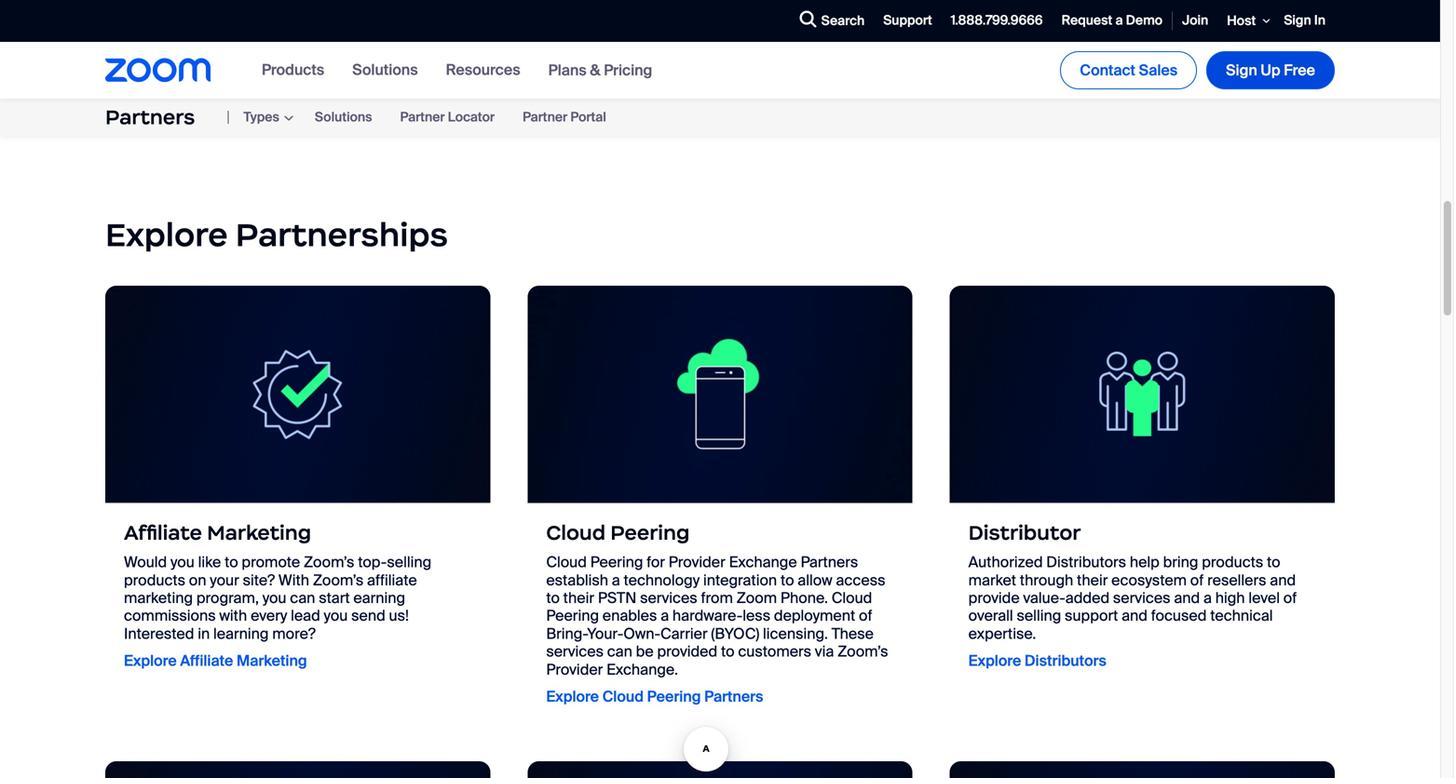 Task type: vqa. For each thing, say whether or not it's contained in the screenshot.
"partnerships."
no



Task type: locate. For each thing, give the bounding box(es) containing it.
1 horizontal spatial and
[[1174, 589, 1200, 608]]

0 horizontal spatial their
[[563, 589, 594, 608]]

cloud up bring-
[[546, 553, 587, 573]]

products
[[262, 60, 324, 80]]

provider down bring-
[[546, 660, 603, 680]]

partner portal link
[[523, 109, 606, 126]]

provider down cloud peering link at the bottom of page
[[669, 553, 726, 573]]

affiliate
[[124, 521, 202, 546], [180, 652, 233, 671]]

lead
[[291, 607, 320, 626]]

bring-
[[546, 625, 587, 644]]

solutions
[[661, 41, 727, 60], [352, 60, 418, 80], [315, 109, 372, 126]]

distributors up added
[[1047, 553, 1127, 573]]

be
[[636, 643, 654, 662]]

can left start
[[290, 589, 315, 608]]

partner for partner locator
[[400, 109, 445, 126]]

and
[[1270, 571, 1296, 591], [1174, 589, 1200, 608], [1122, 607, 1148, 626]]

(byoc)
[[711, 625, 760, 644]]

1 horizontal spatial partners
[[705, 688, 763, 707]]

0 vertical spatial sign
[[1284, 12, 1312, 29]]

provided
[[657, 643, 718, 662]]

and down bring
[[1174, 589, 1200, 608]]

partner up "pricing"
[[607, 41, 658, 60]]

services down help
[[1113, 589, 1171, 608]]

pricing
[[604, 60, 652, 80]]

1 vertical spatial selling
[[1017, 607, 1062, 626]]

0 horizontal spatial you
[[171, 553, 195, 573]]

1 horizontal spatial products
[[1202, 553, 1264, 573]]

marketing
[[124, 589, 193, 608]]

partner left locator
[[400, 109, 445, 126]]

products inside the "affiliate marketing would you like to promote zoom's top-selling products on your site? with zoom's affiliate marketing program, you can start earning commissions with every lead you send us! interested in learning more? explore affiliate marketing"
[[124, 571, 185, 591]]

1 vertical spatial provider
[[546, 660, 603, 680]]

2 horizontal spatial services
[[1113, 589, 1171, 608]]

0 horizontal spatial selling
[[387, 553, 432, 573]]

peering
[[610, 521, 690, 546], [590, 553, 643, 573], [546, 607, 599, 626], [647, 688, 701, 707]]

distributor link
[[969, 521, 1317, 546]]

distributors down support
[[1025, 652, 1107, 671]]

you right lead
[[324, 607, 348, 626]]

&
[[590, 60, 601, 80]]

selling up earning at the bottom of page
[[387, 553, 432, 573]]

a up enables
[[612, 571, 620, 591]]

1 horizontal spatial their
[[1077, 571, 1108, 591]]

partner for partner portal
[[523, 109, 568, 126]]

of right level at the right
[[1284, 589, 1297, 608]]

affiliate up would
[[124, 521, 202, 546]]

1 horizontal spatial selling
[[1017, 607, 1062, 626]]

0 vertical spatial partners
[[105, 105, 195, 130]]

added
[[1066, 589, 1110, 608]]

demo
[[1126, 12, 1163, 29]]

contact sales
[[1080, 60, 1178, 80]]

phone.
[[781, 589, 828, 608]]

selling down through
[[1017, 607, 1062, 626]]

resources
[[446, 60, 520, 80]]

their up bring-
[[563, 589, 594, 608]]

their up support
[[1077, 571, 1108, 591]]

zoom's right via
[[838, 643, 888, 662]]

allow
[[798, 571, 833, 591]]

zoom's
[[304, 553, 354, 573], [313, 571, 364, 591], [838, 643, 888, 662]]

partners
[[105, 105, 195, 130], [801, 553, 858, 573], [705, 688, 763, 707]]

contact
[[1080, 60, 1136, 80]]

carrier
[[661, 625, 708, 644]]

you
[[171, 553, 195, 573], [262, 589, 287, 608], [324, 607, 348, 626]]

like
[[198, 553, 221, 573]]

1 horizontal spatial sign
[[1284, 12, 1312, 29]]

discover partner solutions
[[542, 41, 727, 60]]

0 horizontal spatial of
[[859, 607, 873, 626]]

provide
[[969, 589, 1020, 608]]

0 vertical spatial can
[[290, 589, 315, 608]]

products
[[1202, 553, 1264, 573], [124, 571, 185, 591]]

host
[[1227, 12, 1256, 29]]

search image
[[800, 11, 817, 27], [800, 11, 817, 27]]

join link
[[1173, 1, 1218, 41]]

cloud down exchange.
[[603, 688, 644, 707]]

partner locator link
[[400, 109, 495, 126]]

and down ecosystem
[[1122, 607, 1148, 626]]

of left high
[[1191, 571, 1204, 591]]

ecosystem
[[1112, 571, 1187, 591]]

marketing up the promote
[[207, 521, 311, 546]]

services inside distributor authorized distributors help bring products to market through their ecosystem of resellers and provide value-added services and a high level of overall selling support and focused technical expertise. explore distributors
[[1113, 589, 1171, 608]]

0 horizontal spatial products
[[124, 571, 185, 591]]

support link
[[874, 1, 942, 41]]

peering up for
[[610, 521, 690, 546]]

0 horizontal spatial can
[[290, 589, 315, 608]]

1 horizontal spatial provider
[[669, 553, 726, 573]]

a inside distributor authorized distributors help bring products to market through their ecosystem of resellers and provide value-added services and a high level of overall selling support and focused technical expertise. explore distributors
[[1204, 589, 1212, 608]]

partner
[[607, 41, 658, 60], [400, 109, 445, 126], [523, 109, 568, 126]]

you left lead
[[262, 589, 287, 608]]

explore
[[105, 215, 228, 255], [124, 652, 177, 671], [969, 652, 1022, 671], [546, 688, 599, 707]]

1 vertical spatial marketing
[[237, 652, 307, 671]]

0 vertical spatial marketing
[[207, 521, 311, 546]]

zoom's right the with
[[313, 571, 364, 591]]

to up level at the right
[[1267, 553, 1281, 573]]

you left "like"
[[171, 553, 195, 573]]

products up high
[[1202, 553, 1264, 573]]

to right "like"
[[225, 553, 238, 573]]

a left demo
[[1116, 12, 1123, 29]]

0 vertical spatial selling
[[387, 553, 432, 573]]

marketing down the more?
[[237, 652, 307, 671]]

partner
[[847, 41, 898, 60]]

0 horizontal spatial and
[[1122, 607, 1148, 626]]

can left be
[[607, 643, 633, 662]]

free
[[1284, 60, 1316, 80]]

less
[[743, 607, 771, 626]]

affiliate down "in"
[[180, 652, 233, 671]]

2 horizontal spatial partners
[[801, 553, 858, 573]]

partner left the "portal"
[[523, 109, 568, 126]]

provider
[[669, 553, 726, 573], [546, 660, 603, 680]]

sign
[[1284, 12, 1312, 29], [1226, 60, 1258, 80]]

0 horizontal spatial sign
[[1226, 60, 1258, 80]]

peering up pstn on the left bottom of the page
[[590, 553, 643, 573]]

0 vertical spatial provider
[[669, 553, 726, 573]]

products up commissions
[[124, 571, 185, 591]]

1 vertical spatial can
[[607, 643, 633, 662]]

sign up free link
[[1207, 51, 1335, 89]]

zoom
[[737, 589, 777, 608]]

1 horizontal spatial partner
[[523, 109, 568, 126]]

0 horizontal spatial partner
[[400, 109, 445, 126]]

selling
[[387, 553, 432, 573], [1017, 607, 1062, 626]]

sales
[[1139, 60, 1178, 80]]

locate
[[784, 41, 832, 60]]

of down access
[[859, 607, 873, 626]]

sign left 'up'
[[1226, 60, 1258, 80]]

locate a partner link
[[765, 32, 917, 69]]

request a demo
[[1062, 12, 1163, 29]]

to
[[225, 553, 238, 573], [1267, 553, 1281, 573], [781, 571, 794, 591], [546, 589, 560, 608], [721, 643, 735, 662]]

0 vertical spatial distributors
[[1047, 553, 1127, 573]]

a left high
[[1204, 589, 1212, 608]]

explore inside cloud peering cloud peering for provider exchange partners establish a technology integration to allow access to their pstn services from zoom phone. cloud peering enables a hardware-less deployment of bring-your-own-carrier (byoc) licensing. these services can be provided to customers via zoom's provider exchange. explore cloud peering partners
[[546, 688, 599, 707]]

sign left in
[[1284, 12, 1312, 29]]

hardware-
[[673, 607, 743, 626]]

via
[[815, 643, 834, 662]]

support
[[1065, 607, 1118, 626]]

2 vertical spatial partners
[[705, 688, 763, 707]]

can
[[290, 589, 315, 608], [607, 643, 633, 662]]

1 horizontal spatial can
[[607, 643, 633, 662]]

services down for
[[640, 589, 698, 608]]

partners up the phone.
[[801, 553, 858, 573]]

and right resellers at the bottom right of page
[[1270, 571, 1296, 591]]

technology
[[624, 571, 700, 591]]

focused
[[1151, 607, 1207, 626]]

1 vertical spatial partners
[[801, 553, 858, 573]]

discover partner solutions link
[[523, 32, 746, 69]]

program,
[[196, 589, 259, 608]]

plans & pricing link
[[548, 60, 652, 80]]

start
[[319, 589, 350, 608]]

partners down customers
[[705, 688, 763, 707]]

1 vertical spatial sign
[[1226, 60, 1258, 80]]

a right own-
[[661, 607, 669, 626]]

their
[[1077, 571, 1108, 591], [563, 589, 594, 608]]

distributor authorized distributors help bring products to market through their ecosystem of resellers and provide value-added services and a high level of overall selling support and focused technical expertise. explore distributors
[[969, 521, 1297, 671]]

services down enables
[[546, 643, 604, 662]]

affiliate marketing would you like to promote zoom's top-selling products on your site? with zoom's affiliate marketing program, you can start earning commissions with every lead you send us! interested in learning more? explore affiliate marketing
[[124, 521, 432, 671]]

search
[[821, 12, 865, 29]]

services
[[640, 589, 698, 608], [1113, 589, 1171, 608], [546, 643, 604, 662]]

2 horizontal spatial partner
[[607, 41, 658, 60]]

sign in link
[[1275, 1, 1335, 41]]

distributors
[[1047, 553, 1127, 573], [1025, 652, 1107, 671]]

every
[[251, 607, 287, 626]]

partners down zoom logo
[[105, 105, 195, 130]]



Task type: describe. For each thing, give the bounding box(es) containing it.
bring
[[1163, 553, 1199, 573]]

these
[[832, 625, 874, 644]]

1.888.799.9666
[[951, 12, 1043, 29]]

types
[[244, 109, 279, 126]]

support
[[884, 12, 932, 29]]

explore affiliate marketing link
[[124, 652, 307, 671]]

to left allow
[[781, 571, 794, 591]]

peering down the establish
[[546, 607, 599, 626]]

your-
[[587, 625, 624, 644]]

locator
[[448, 109, 495, 126]]

integration
[[703, 571, 777, 591]]

sign for sign in
[[1284, 12, 1312, 29]]

more?
[[272, 625, 316, 644]]

overall
[[969, 607, 1013, 626]]

sign in
[[1284, 12, 1326, 29]]

explore partnerships
[[105, 215, 448, 255]]

access
[[836, 571, 886, 591]]

with
[[219, 607, 247, 626]]

1 horizontal spatial services
[[640, 589, 698, 608]]

to inside distributor authorized distributors help bring products to market through their ecosystem of resellers and provide value-added services and a high level of overall selling support and focused technical expertise. explore distributors
[[1267, 553, 1281, 573]]

d3a4c0d3 f427 4aac 83eb 054983c9897a image
[[528, 286, 913, 504]]

cloud peering cloud peering for provider exchange partners establish a technology integration to allow access to their pstn services from zoom phone. cloud peering enables a hardware-less deployment of bring-your-own-carrier (byoc) licensing. these services can be provided to customers via zoom's provider exchange. explore cloud peering partners
[[546, 521, 888, 707]]

to right provided on the left of the page
[[721, 643, 735, 662]]

their inside distributor authorized distributors help bring products to market through their ecosystem of resellers and provide value-added services and a high level of overall selling support and focused technical expertise. explore distributors
[[1077, 571, 1108, 591]]

enables
[[603, 607, 657, 626]]

distributor
[[969, 521, 1081, 546]]

request
[[1062, 12, 1113, 29]]

affiliate marketing link
[[124, 521, 472, 546]]

deployment
[[774, 607, 855, 626]]

1 vertical spatial affiliate
[[180, 652, 233, 671]]

licensing.
[[763, 625, 828, 644]]

pstn
[[598, 589, 637, 608]]

expertise.
[[969, 625, 1036, 644]]

selling inside distributor authorized distributors help bring products to market through their ecosystem of resellers and provide value-added services and a high level of overall selling support and focused technical expertise. explore distributors
[[1017, 607, 1062, 626]]

portal
[[571, 109, 606, 126]]

products button
[[262, 60, 324, 80]]

types button
[[244, 109, 279, 126]]

peering down exchange.
[[647, 688, 701, 707]]

interested
[[124, 625, 194, 644]]

request a demo link
[[1052, 1, 1172, 41]]

explore inside the "affiliate marketing would you like to promote zoom's top-selling products on your site? with zoom's affiliate marketing program, you can start earning commissions with every lead you send us! interested in learning more? explore affiliate marketing"
[[124, 652, 177, 671]]

up
[[1261, 60, 1281, 80]]

resellers
[[1208, 571, 1267, 591]]

top-
[[358, 553, 387, 573]]

partnerships
[[236, 215, 448, 255]]

0 horizontal spatial services
[[546, 643, 604, 662]]

authorized
[[969, 553, 1043, 573]]

zoom's inside cloud peering cloud peering for provider exchange partners establish a technology integration to allow access to their pstn services from zoom phone. cloud peering enables a hardware-less deployment of bring-your-own-carrier (byoc) licensing. these services can be provided to customers via zoom's provider exchange. explore cloud peering partners
[[838, 643, 888, 662]]

plans
[[548, 60, 587, 80]]

establish
[[546, 571, 608, 591]]

zoom's up start
[[304, 553, 354, 573]]

promote
[[242, 553, 300, 573]]

cloud up these
[[832, 589, 872, 608]]

solutions button
[[352, 60, 418, 80]]

send
[[351, 607, 386, 626]]

through
[[1020, 571, 1074, 591]]

0 horizontal spatial partners
[[105, 105, 195, 130]]

site?
[[243, 571, 275, 591]]

on
[[189, 571, 206, 591]]

discover
[[542, 41, 603, 60]]

1 vertical spatial distributors
[[1025, 652, 1107, 671]]

solutions for solutions link
[[315, 109, 372, 126]]

of inside cloud peering cloud peering for provider exchange partners establish a technology integration to allow access to their pstn services from zoom phone. cloud peering enables a hardware-less deployment of bring-your-own-carrier (byoc) licensing. these services can be provided to customers via zoom's provider exchange. explore cloud peering partners
[[859, 607, 873, 626]]

cloud up the establish
[[546, 521, 606, 546]]

explore inside distributor authorized distributors help bring products to market through their ecosystem of resellers and provide value-added services and a high level of overall selling support and focused technical expertise. explore distributors
[[969, 652, 1022, 671]]

to up bring-
[[546, 589, 560, 608]]

0 horizontal spatial provider
[[546, 660, 603, 680]]

explore cloud peering partners link
[[546, 688, 763, 707]]

market
[[969, 571, 1017, 591]]

zoom logo image
[[105, 58, 211, 82]]

with
[[279, 571, 309, 591]]

plans & pricing
[[548, 60, 652, 80]]

value-
[[1023, 589, 1066, 608]]

can inside the "affiliate marketing would you like to promote zoom's top-selling products on your site? with zoom's affiliate marketing program, you can start earning commissions with every lead you send us! interested in learning more? explore affiliate marketing"
[[290, 589, 315, 608]]

technical
[[1211, 607, 1273, 626]]

1.888.799.9666 link
[[942, 1, 1052, 41]]

solutions for "solutions" button
[[352, 60, 418, 80]]

products inside distributor authorized distributors help bring products to market through their ecosystem of resellers and provide value-added services and a high level of overall selling support and focused technical expertise. explore distributors
[[1202, 553, 1264, 573]]

level
[[1249, 589, 1280, 608]]

0 vertical spatial affiliate
[[124, 521, 202, 546]]

partner locator
[[400, 109, 495, 126]]

2 horizontal spatial and
[[1270, 571, 1296, 591]]

explore distributors link
[[969, 652, 1107, 671]]

exchange.
[[607, 660, 678, 680]]

solutions link
[[315, 109, 372, 126]]

1 horizontal spatial you
[[262, 589, 287, 608]]

in
[[198, 625, 210, 644]]

customers
[[738, 643, 812, 662]]

commissions
[[124, 607, 216, 626]]

a down search
[[835, 41, 844, 60]]

in
[[1315, 12, 1326, 29]]

2 horizontal spatial of
[[1284, 589, 1297, 608]]

partner portal
[[523, 109, 606, 126]]

host button
[[1218, 0, 1275, 42]]

earning
[[354, 589, 405, 608]]

locate a partner
[[784, 41, 898, 60]]

affiliate image
[[105, 286, 490, 504]]

resources button
[[446, 60, 520, 80]]

high
[[1216, 589, 1245, 608]]

1 horizontal spatial of
[[1191, 571, 1204, 591]]

2 horizontal spatial you
[[324, 607, 348, 626]]

exchange
[[729, 553, 797, 573]]

to inside the "affiliate marketing would you like to promote zoom's top-selling products on your site? with zoom's affiliate marketing program, you can start earning commissions with every lead you send us! interested in learning more? explore affiliate marketing"
[[225, 553, 238, 573]]

own-
[[624, 625, 661, 644]]

for
[[647, 553, 665, 573]]

sign for sign up free
[[1226, 60, 1258, 80]]

selling inside the "affiliate marketing would you like to promote zoom's top-selling products on your site? with zoom's affiliate marketing program, you can start earning commissions with every lead you send us! interested in learning more? explore affiliate marketing"
[[387, 553, 432, 573]]

can inside cloud peering cloud peering for provider exchange partners establish a technology integration to allow access to their pstn services from zoom phone. cloud peering enables a hardware-less deployment of bring-your-own-carrier (byoc) licensing. these services can be provided to customers via zoom's provider exchange. explore cloud peering partners
[[607, 643, 633, 662]]

distributors image
[[950, 286, 1335, 504]]

affiliate
[[367, 571, 417, 591]]

their inside cloud peering cloud peering for provider exchange partners establish a technology integration to allow access to their pstn services from zoom phone. cloud peering enables a hardware-less deployment of bring-your-own-carrier (byoc) licensing. these services can be provided to customers via zoom's provider exchange. explore cloud peering partners
[[563, 589, 594, 608]]



